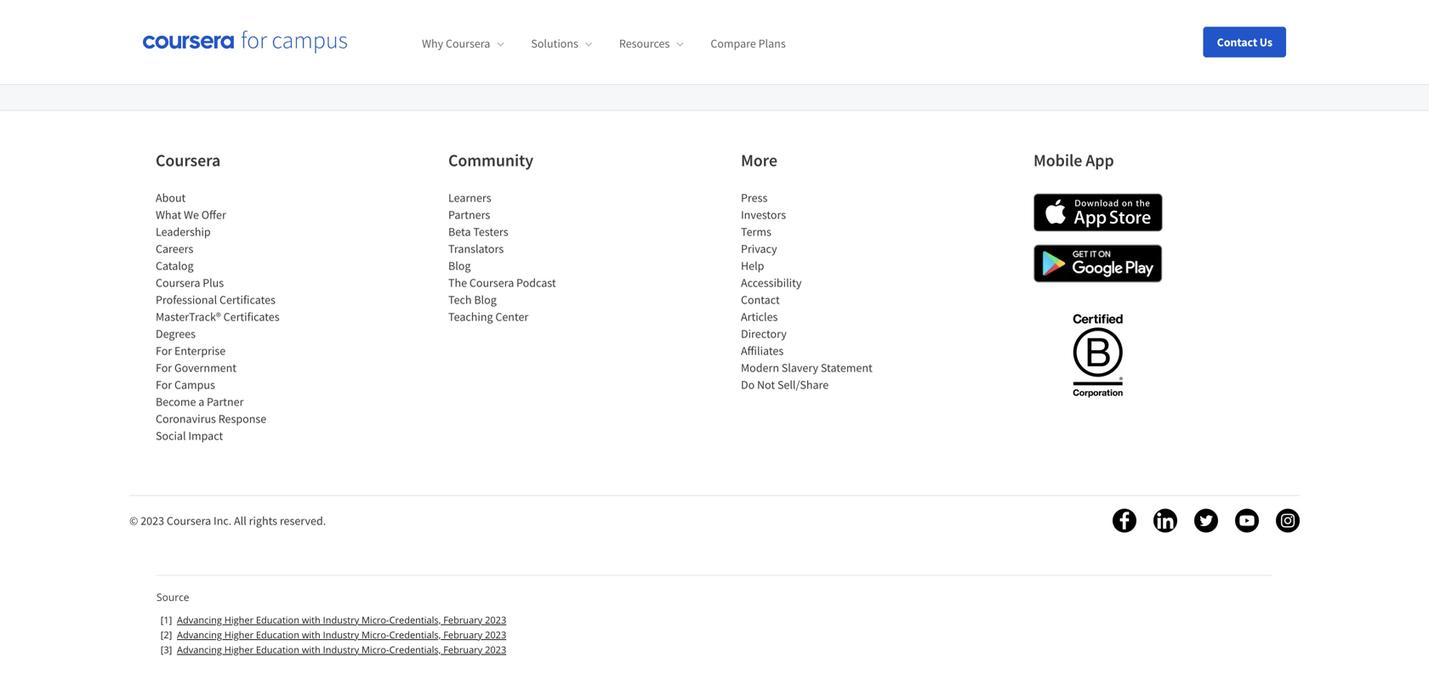 Task type: locate. For each thing, give the bounding box(es) containing it.
2023
[[141, 513, 164, 529], [485, 614, 506, 627], [485, 629, 506, 641], [485, 644, 506, 656]]

list for more
[[741, 189, 886, 393]]

1 vertical spatial blog
[[474, 292, 497, 307]]

coursera instagram image
[[1276, 509, 1300, 533]]

contact left us
[[1217, 34, 1258, 50]]

0 vertical spatial for
[[156, 343, 172, 358]]

we
[[184, 207, 199, 222]]

partners
[[448, 207, 490, 222]]

coursera plus link
[[156, 275, 224, 290]]

1 credentials, from the top
[[389, 614, 441, 627]]

tech blog link
[[448, 292, 497, 307]]

1 vertical spatial advancing
[[177, 629, 222, 641]]

coursera twitter image
[[1195, 509, 1219, 533]]

1 higher from the top
[[224, 614, 254, 627]]

2 vertical spatial for
[[156, 377, 172, 393]]

investors link
[[741, 207, 786, 222]]

blog
[[448, 258, 471, 273], [474, 292, 497, 307]]

about link
[[156, 190, 186, 205]]

list containing about
[[156, 189, 300, 444]]

certificates down professional certificates link
[[223, 309, 280, 324]]

for enterprise link
[[156, 343, 226, 358]]

coursera up about
[[156, 150, 221, 171]]

3 education from the top
[[256, 644, 299, 656]]

all
[[234, 513, 247, 529]]

3 february from the top
[[444, 644, 483, 656]]

1 vertical spatial advancing higher education with industry micro-credentials, february 2023 link
[[177, 629, 506, 641]]

1 vertical spatial higher
[[224, 629, 254, 641]]

terms
[[741, 224, 772, 239]]

2 higher from the top
[[224, 629, 254, 641]]

certificates up mastertrack® certificates link
[[220, 292, 276, 307]]

february
[[444, 614, 483, 627], [444, 629, 483, 641], [444, 644, 483, 656]]

solutions link
[[531, 36, 592, 51]]

1 vertical spatial february
[[444, 629, 483, 641]]

education
[[256, 614, 299, 627], [256, 629, 299, 641], [256, 644, 299, 656]]

1 vertical spatial micro-
[[362, 629, 389, 641]]

for up for campus link
[[156, 360, 172, 376]]

0 vertical spatial february
[[444, 614, 483, 627]]

2 vertical spatial with
[[302, 644, 321, 656]]

do
[[741, 377, 755, 393]]

press investors terms privacy help accessibility contact articles directory affiliates modern slavery statement do not sell/share
[[741, 190, 873, 393]]

0 vertical spatial with
[[302, 614, 321, 627]]

credentials,
[[389, 614, 441, 627], [389, 629, 441, 641], [389, 644, 441, 656]]

with
[[302, 614, 321, 627], [302, 629, 321, 641], [302, 644, 321, 656]]

degrees
[[156, 326, 196, 341]]

2 for from the top
[[156, 360, 172, 376]]

affiliates
[[741, 343, 784, 358]]

modern slavery statement link
[[741, 360, 873, 376]]

0 vertical spatial industry
[[323, 614, 359, 627]]

privacy
[[741, 241, 777, 256]]

contact us
[[1217, 34, 1273, 50]]

why coursera
[[422, 36, 490, 51]]

press link
[[741, 190, 768, 205]]

podcast
[[517, 275, 556, 290]]

2 vertical spatial higher
[[224, 644, 254, 656]]

3 advancing higher education with industry micro-credentials, february 2023 link from the top
[[177, 644, 506, 656]]

2 vertical spatial industry
[[323, 644, 359, 656]]

professional certificates link
[[156, 292, 276, 307]]

1 vertical spatial industry
[[323, 629, 359, 641]]

list
[[156, 189, 300, 444], [448, 189, 593, 325], [741, 189, 886, 393]]

tech
[[448, 292, 472, 307]]

app
[[1086, 150, 1114, 171]]

1 vertical spatial for
[[156, 360, 172, 376]]

blog link
[[448, 258, 471, 273]]

list containing press
[[741, 189, 886, 393]]

leadership link
[[156, 224, 211, 239]]

press
[[741, 190, 768, 205]]

©
[[129, 513, 138, 529]]

advancing higher education with industry micro-credentials, february 2023 advancing higher education with industry micro-credentials, february 2023 advancing higher education with industry micro-credentials, february 2023
[[177, 614, 506, 656]]

catalog
[[156, 258, 194, 273]]

2 vertical spatial credentials,
[[389, 644, 441, 656]]

accessibility
[[741, 275, 802, 290]]

0 vertical spatial higher
[[224, 614, 254, 627]]

2 vertical spatial education
[[256, 644, 299, 656]]

0 vertical spatial micro-
[[362, 614, 389, 627]]

contact us button
[[1204, 27, 1287, 57]]

2 list from the left
[[448, 189, 593, 325]]

blog up teaching center 'link'
[[474, 292, 497, 307]]

coursera youtube image
[[1236, 509, 1259, 533]]

what we offer link
[[156, 207, 226, 222]]

1 horizontal spatial list
[[448, 189, 593, 325]]

0 horizontal spatial contact
[[741, 292, 780, 307]]

investors
[[741, 207, 786, 222]]

3 list from the left
[[741, 189, 886, 393]]

1 for from the top
[[156, 343, 172, 358]]

1 vertical spatial credentials,
[[389, 629, 441, 641]]

2 february from the top
[[444, 629, 483, 641]]

coursera facebook image
[[1113, 509, 1137, 533]]

2 vertical spatial advancing higher education with industry micro-credentials, february 2023 link
[[177, 644, 506, 656]]

2 horizontal spatial list
[[741, 189, 886, 393]]

0 vertical spatial credentials,
[[389, 614, 441, 627]]

terms link
[[741, 224, 772, 239]]

1 vertical spatial education
[[256, 629, 299, 641]]

list containing learners
[[448, 189, 593, 325]]

advancing
[[177, 614, 222, 627], [177, 629, 222, 641], [177, 644, 222, 656]]

beta
[[448, 224, 471, 239]]

contact inside "contact us" button
[[1217, 34, 1258, 50]]

0 vertical spatial education
[[256, 614, 299, 627]]

enterprise
[[174, 343, 226, 358]]

2 education from the top
[[256, 629, 299, 641]]

become
[[156, 394, 196, 410]]

coursera up 'tech blog' link
[[470, 275, 514, 290]]

get it on google play image
[[1034, 244, 1163, 283]]

more
[[741, 150, 778, 171]]

contact up articles link
[[741, 292, 780, 307]]

0 horizontal spatial list
[[156, 189, 300, 444]]

catalog link
[[156, 258, 194, 273]]

the
[[448, 275, 467, 290]]

1 horizontal spatial contact
[[1217, 34, 1258, 50]]

higher
[[224, 614, 254, 627], [224, 629, 254, 641], [224, 644, 254, 656]]

© 2023 coursera inc. all rights reserved.
[[129, 513, 326, 529]]

for down degrees
[[156, 343, 172, 358]]

1 horizontal spatial blog
[[474, 292, 497, 307]]

blog up the
[[448, 258, 471, 273]]

teaching
[[448, 309, 493, 324]]

contact
[[1217, 34, 1258, 50], [741, 292, 780, 307]]

1 vertical spatial contact
[[741, 292, 780, 307]]

for up become
[[156, 377, 172, 393]]

teaching center link
[[448, 309, 529, 324]]

mastertrack® certificates link
[[156, 309, 280, 324]]

3 micro- from the top
[[362, 644, 389, 656]]

sell/share
[[778, 377, 829, 393]]

0 vertical spatial blog
[[448, 258, 471, 273]]

coursera left inc.
[[167, 513, 211, 529]]

coursera
[[446, 36, 490, 51], [156, 150, 221, 171], [156, 275, 200, 290], [470, 275, 514, 290], [167, 513, 211, 529]]

2 vertical spatial micro-
[[362, 644, 389, 656]]

1 vertical spatial with
[[302, 629, 321, 641]]

1 with from the top
[[302, 614, 321, 627]]

for campus link
[[156, 377, 215, 393]]

0 vertical spatial advancing
[[177, 614, 222, 627]]

0 vertical spatial contact
[[1217, 34, 1258, 50]]

2 micro- from the top
[[362, 629, 389, 641]]

accessibility link
[[741, 275, 802, 290]]

1 list from the left
[[156, 189, 300, 444]]

industry
[[323, 614, 359, 627], [323, 629, 359, 641], [323, 644, 359, 656]]

coursera right the why
[[446, 36, 490, 51]]

0 vertical spatial advancing higher education with industry micro-credentials, february 2023 link
[[177, 614, 506, 627]]

2 vertical spatial advancing
[[177, 644, 222, 656]]

micro-
[[362, 614, 389, 627], [362, 629, 389, 641], [362, 644, 389, 656]]

2 vertical spatial february
[[444, 644, 483, 656]]

careers
[[156, 241, 193, 256]]

leadership
[[156, 224, 211, 239]]

source
[[157, 590, 189, 604]]

coursera down catalog
[[156, 275, 200, 290]]

center
[[496, 309, 529, 324]]

0 vertical spatial certificates
[[220, 292, 276, 307]]



Task type: vqa. For each thing, say whether or not it's contained in the screenshot.
Logo of Certified B Corporation
yes



Task type: describe. For each thing, give the bounding box(es) containing it.
slavery
[[782, 360, 819, 376]]

why
[[422, 36, 443, 51]]

1 vertical spatial certificates
[[223, 309, 280, 324]]

mobile
[[1034, 150, 1083, 171]]

careers link
[[156, 241, 193, 256]]

partners link
[[448, 207, 490, 222]]

learners link
[[448, 190, 491, 205]]

list for coursera
[[156, 189, 300, 444]]

download on the app store image
[[1034, 193, 1163, 232]]

contact inside press investors terms privacy help accessibility contact articles directory affiliates modern slavery statement do not sell/share
[[741, 292, 780, 307]]

inc.
[[214, 513, 232, 529]]

2 advancing higher education with industry micro-credentials, february 2023 link from the top
[[177, 629, 506, 641]]

learners partners beta testers translators blog the coursera podcast tech blog teaching center
[[448, 190, 556, 324]]

about what we offer leadership careers catalog coursera plus professional certificates mastertrack® certificates degrees for enterprise for government for campus become a partner coronavirus response social impact
[[156, 190, 280, 444]]

not
[[757, 377, 775, 393]]

articles link
[[741, 309, 778, 324]]

articles
[[741, 309, 778, 324]]

compare plans
[[711, 36, 786, 51]]

offer
[[201, 207, 226, 222]]

help
[[741, 258, 764, 273]]

3 with from the top
[[302, 644, 321, 656]]

1 industry from the top
[[323, 614, 359, 627]]

government
[[174, 360, 237, 376]]

learners
[[448, 190, 491, 205]]

help link
[[741, 258, 764, 273]]

coronavirus response link
[[156, 411, 266, 427]]

for government link
[[156, 360, 237, 376]]

translators
[[448, 241, 504, 256]]

resources
[[619, 36, 670, 51]]

coursera for campus image
[[143, 30, 347, 54]]

contact link
[[741, 292, 780, 307]]

the coursera podcast link
[[448, 275, 556, 290]]

1 advancing higher education with industry micro-credentials, february 2023 link from the top
[[177, 614, 506, 627]]

coursera linkedin image
[[1154, 509, 1178, 533]]

campus
[[174, 377, 215, 393]]

3 credentials, from the top
[[389, 644, 441, 656]]

social
[[156, 428, 186, 444]]

reserved.
[[280, 513, 326, 529]]

solutions
[[531, 36, 579, 51]]

directory
[[741, 326, 787, 341]]

what
[[156, 207, 181, 222]]

logo of certified b corporation image
[[1063, 304, 1133, 406]]

2 with from the top
[[302, 629, 321, 641]]

1 february from the top
[[444, 614, 483, 627]]

social impact link
[[156, 428, 223, 444]]

2 advancing from the top
[[177, 629, 222, 641]]

professional
[[156, 292, 217, 307]]

us
[[1260, 34, 1273, 50]]

mobile app
[[1034, 150, 1114, 171]]

resources link
[[619, 36, 684, 51]]

beta testers link
[[448, 224, 509, 239]]

affiliates link
[[741, 343, 784, 358]]

become a partner link
[[156, 394, 244, 410]]

compare plans link
[[711, 36, 786, 51]]

modern
[[741, 360, 779, 376]]

community
[[448, 150, 534, 171]]

list for community
[[448, 189, 593, 325]]

3 higher from the top
[[224, 644, 254, 656]]

partner
[[207, 394, 244, 410]]

a
[[198, 394, 204, 410]]

testers
[[473, 224, 509, 239]]

coursera inside learners partners beta testers translators blog the coursera podcast tech blog teaching center
[[470, 275, 514, 290]]

statement
[[821, 360, 873, 376]]

translators link
[[448, 241, 504, 256]]

privacy link
[[741, 241, 777, 256]]

3 advancing from the top
[[177, 644, 222, 656]]

plus
[[203, 275, 224, 290]]

coronavirus
[[156, 411, 216, 427]]

impact
[[188, 428, 223, 444]]

directory link
[[741, 326, 787, 341]]

1 micro- from the top
[[362, 614, 389, 627]]

rights
[[249, 513, 277, 529]]

1 education from the top
[[256, 614, 299, 627]]

2 credentials, from the top
[[389, 629, 441, 641]]

2 industry from the top
[[323, 629, 359, 641]]

mastertrack®
[[156, 309, 221, 324]]

3 for from the top
[[156, 377, 172, 393]]

1 advancing from the top
[[177, 614, 222, 627]]

compare
[[711, 36, 756, 51]]

3 industry from the top
[[323, 644, 359, 656]]

about
[[156, 190, 186, 205]]

coursera inside about what we offer leadership careers catalog coursera plus professional certificates mastertrack® certificates degrees for enterprise for government for campus become a partner coronavirus response social impact
[[156, 275, 200, 290]]

response
[[218, 411, 266, 427]]

0 horizontal spatial blog
[[448, 258, 471, 273]]



